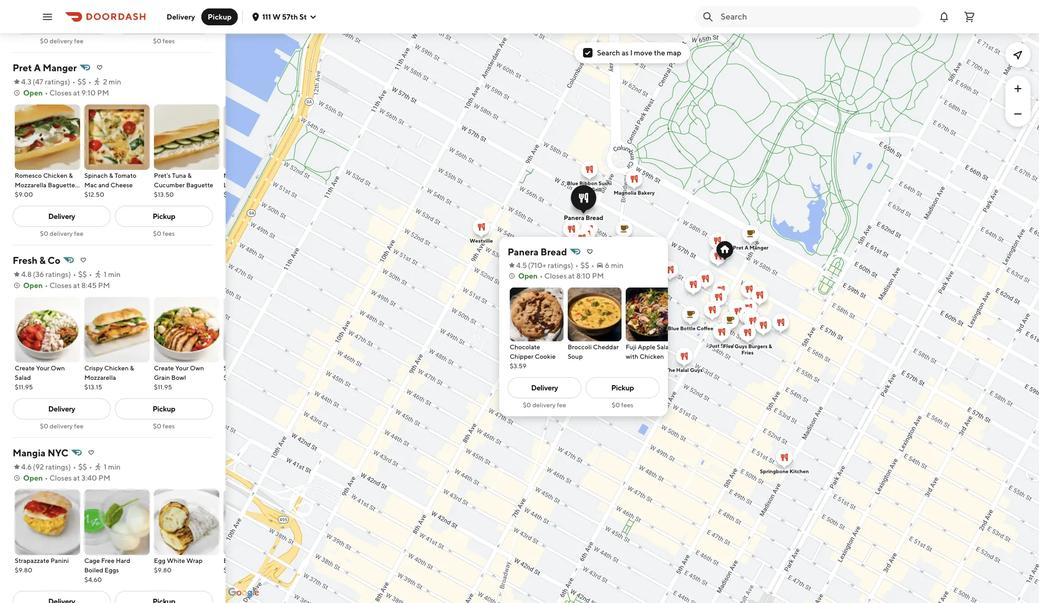Task type: locate. For each thing, give the bounding box(es) containing it.
your for grain
[[175, 364, 189, 372]]

soup inside moroccan lentil soup large $11.50
[[273, 171, 288, 179]]

111 w 57th st
[[262, 12, 307, 21]]

) up open • closes at 8:45 pm
[[68, 270, 71, 279]]

min for pret a manger
[[109, 78, 121, 86]]

pm
[[97, 89, 109, 97], [592, 271, 604, 280], [98, 281, 110, 290], [99, 474, 110, 482]]

• $$ up "3:40"
[[73, 463, 87, 471]]

0 horizontal spatial create
[[15, 364, 35, 372]]

open inside map region
[[518, 271, 538, 280]]

$9.80 inside egg white wrap $9.80
[[154, 566, 172, 574]]

2 baguette from the left
[[186, 181, 213, 189]]

pickup for pret a manger
[[153, 212, 175, 221]]

1 horizontal spatial $4.60
[[224, 566, 241, 574]]

pickup inside map region
[[611, 383, 634, 392]]

$0 delivery fee down $3.59
[[523, 401, 566, 408]]

• $$
[[72, 78, 86, 86], [576, 261, 589, 269], [73, 270, 87, 279], [73, 463, 87, 471]]

2 horizontal spatial chicken
[[640, 352, 664, 360]]

pm right "3:40"
[[99, 474, 110, 482]]

fee for fresh & co
[[74, 422, 84, 430]]

ratings for bread
[[548, 261, 571, 269]]

just
[[710, 342, 720, 348], [710, 342, 720, 348]]

own inside the create your own salad $11.95
[[51, 364, 65, 372]]

moroccan
[[224, 171, 253, 179]]

egg white wrap $9.80
[[154, 557, 203, 574]]

magnolia bakery
[[614, 189, 655, 195], [614, 189, 655, 195]]

1 vertical spatial pickup link
[[586, 377, 660, 398]]

1 own from the left
[[51, 364, 65, 372]]

baguette for chicken
[[48, 181, 75, 189]]

0 horizontal spatial your
[[36, 364, 50, 372]]

chicken inside romesco chicken & mozzarella baguette slim
[[43, 171, 68, 179]]

1 horizontal spatial baguette
[[186, 181, 213, 189]]

• $$ up 9:10
[[72, 78, 86, 86]]

delivery down the create your own salad $11.95
[[48, 405, 75, 413]]

cage free hard boiled eggs image
[[84, 490, 150, 555]]

closes for fresh & co
[[49, 281, 72, 290]]

taco
[[519, 343, 530, 350], [519, 343, 530, 350]]

• $$ for mangia nyc
[[73, 463, 87, 471]]

0 horizontal spatial baguette
[[48, 181, 75, 189]]

pickup right delivery button
[[208, 12, 232, 21]]

2 your from the left
[[175, 364, 189, 372]]

delivery down open menu icon
[[50, 37, 73, 45]]

delivery link down the create your own salad $11.95
[[13, 398, 111, 419]]

0 horizontal spatial $9.80
[[15, 566, 32, 574]]

&
[[69, 171, 73, 179], [109, 171, 113, 179], [188, 171, 192, 179], [587, 186, 590, 192], [587, 186, 590, 192], [39, 255, 46, 266], [769, 343, 772, 349], [769, 343, 772, 349], [130, 364, 134, 372]]

$11.95
[[15, 383, 33, 391], [154, 383, 172, 391]]

grill
[[591, 186, 602, 192], [591, 186, 602, 192]]

) for fresh & co
[[68, 270, 71, 279]]

92
[[35, 463, 44, 471]]

ratings up open • closes at 8:10 pm
[[548, 261, 571, 269]]

$0 fees down delivery button
[[153, 37, 175, 45]]

search as i move the map
[[598, 49, 682, 57]]

( right 4.8
[[33, 270, 35, 279]]

1 min for fresh & co
[[104, 270, 121, 279]]

1 your from the left
[[36, 364, 50, 372]]

$0 fees inside map region
[[612, 401, 634, 408]]

delivery for fresh & co
[[48, 405, 75, 413]]

fresh
[[13, 255, 38, 266], [602, 276, 616, 283], [602, 276, 616, 283]]

$$ up 9:10
[[78, 78, 86, 86]]

shake shack
[[595, 312, 626, 318], [595, 312, 626, 318]]

pm right 8:10
[[592, 271, 604, 280]]

create up grain
[[154, 364, 174, 372]]

min for mangia nyc
[[108, 463, 121, 471]]

1 $9.80 from the left
[[15, 566, 32, 574]]

soup $5.40
[[224, 364, 241, 381]]

2 horizontal spatial soup
[[568, 352, 583, 360]]

$$ for pret a manger
[[78, 78, 86, 86]]

open down 4.8
[[23, 281, 43, 290]]

open down 4.5
[[518, 271, 538, 280]]

2 $9.80 from the left
[[154, 566, 172, 574]]

0 horizontal spatial $4.60
[[84, 576, 102, 584]]

$9.80
[[15, 566, 32, 574], [154, 566, 172, 574]]

• $$ inside map region
[[576, 261, 589, 269]]

$4.60 down boiled
[[84, 576, 102, 584]]

pm for fresh & co
[[98, 281, 110, 290]]

1 vertical spatial mozzarella
[[84, 374, 116, 381]]

• down the ( 92 ratings )
[[45, 474, 48, 482]]

pickup link down $13.50 on the top of the page
[[115, 206, 213, 227]]

fees down $13.50 on the top of the page
[[163, 230, 175, 237]]

cent
[[589, 276, 601, 283], [589, 276, 601, 283]]

salad
[[721, 342, 735, 348], [721, 342, 735, 348], [657, 342, 673, 350], [15, 374, 31, 381]]

pickup down $13.50 on the top of the page
[[153, 212, 175, 221]]

) up open • closes at 9:10 pm
[[68, 78, 70, 86]]

open • closes at 9:10 pm
[[23, 89, 109, 97]]

pickup down grain
[[153, 405, 175, 413]]

fees for pret a manger
[[163, 230, 175, 237]]

0 vertical spatial delivery link
[[13, 206, 111, 227]]

3:40
[[81, 474, 97, 482]]

open • closes at 8:10 pm
[[518, 271, 604, 280]]

bowl
[[172, 374, 186, 381]]

chicken inside the fuji apple salad with chicken
[[640, 352, 664, 360]]

at left 9:10
[[73, 89, 80, 97]]

0 horizontal spatial chicken
[[43, 171, 68, 179]]

0 vertical spatial chicken
[[43, 171, 68, 179]]

delivery inside map region
[[531, 383, 558, 392]]

i
[[631, 49, 633, 57]]

create your own salad image
[[15, 297, 80, 362]]

$0 fees down grain
[[153, 422, 175, 430]]

delivery link down romesco chicken & mozzarella baguette slim
[[13, 206, 111, 227]]

at for panera bread
[[568, 271, 575, 280]]

baguette left mac
[[48, 181, 75, 189]]

1 vertical spatial soup
[[568, 352, 583, 360]]

bell
[[532, 343, 541, 350], [532, 343, 541, 350]]

delivery link inside map region
[[508, 377, 582, 398]]

pret a manger
[[13, 62, 77, 73], [733, 244, 769, 250], [733, 244, 769, 250]]

moroccan lentil soup large $11.50
[[224, 171, 288, 198]]

create inside the create your own grain bowl $11.95
[[154, 364, 174, 372]]

pickup down with
[[611, 383, 634, 392]]

2 vertical spatial chicken
[[104, 364, 129, 372]]

& inside romesco chicken & mozzarella baguette slim
[[69, 171, 73, 179]]

soup inside soup $5.40
[[224, 364, 239, 372]]

min inside map region
[[611, 261, 624, 269]]

$4.60 down blueberry
[[224, 566, 241, 574]]

$13.50
[[154, 190, 174, 198]]

delivery inside map region
[[533, 401, 556, 408]]

chicken down apple
[[640, 352, 664, 360]]

( right 4.3
[[33, 78, 35, 86]]

fuji apple salad with chicken image
[[626, 287, 680, 341]]

$9.80 down the "egg"
[[154, 566, 172, 574]]

• $$ up 8:10
[[576, 261, 589, 269]]

your inside the create your own grain bowl $11.95
[[175, 364, 189, 372]]

average rating of 4.5 out of 5 element
[[508, 260, 527, 270]]

mozzarella down crispy
[[84, 374, 116, 381]]

0 horizontal spatial mozzarella
[[15, 181, 47, 189]]

baguette down the tuna
[[186, 181, 213, 189]]

zoom out image
[[1012, 108, 1025, 120]]

chicken inside crispy chicken & mozzarella $13.15
[[104, 364, 129, 372]]

kitchen
[[790, 468, 809, 474], [790, 468, 809, 474]]

1 horizontal spatial own
[[190, 364, 204, 372]]

$0 delivery fee inside map region
[[523, 401, 566, 408]]

fries
[[742, 349, 754, 355], [742, 349, 754, 355]]

$4.60 inside cage free hard boiled eggs $4.60
[[84, 576, 102, 584]]

apple
[[638, 342, 656, 350]]

broccoli cheddar soup image
[[568, 287, 622, 341]]

1 horizontal spatial soup
[[273, 171, 288, 179]]

$$ up 8:10
[[581, 261, 589, 269]]

soup up $5.40
[[224, 364, 239, 372]]

Search as I move the map checkbox
[[584, 48, 593, 58]]

closes inside map region
[[545, 271, 567, 280]]

fees down grain
[[163, 422, 175, 430]]

$0 fees
[[153, 37, 175, 45], [153, 230, 175, 237], [612, 401, 634, 408], [153, 422, 175, 430]]

fees down with
[[622, 401, 634, 408]]

1 create from the left
[[15, 364, 35, 372]]

fee
[[74, 37, 84, 45], [74, 230, 84, 237], [557, 401, 566, 408], [74, 422, 84, 430]]

pret's tuna & cucumber baguette $13.50
[[154, 171, 213, 198]]

pick
[[531, 281, 542, 287], [531, 281, 542, 287]]

ratings up open • closes at 9:10 pm
[[45, 78, 68, 86]]

2 create from the left
[[154, 364, 174, 372]]

( inside map region
[[528, 261, 531, 269]]

$0 delivery fee for panera bread
[[523, 401, 566, 408]]

mozzarella inside romesco chicken & mozzarella baguette slim
[[15, 181, 47, 189]]

2 vertical spatial delivery link
[[13, 398, 111, 419]]

pm right 8:45
[[98, 281, 110, 290]]

delivery for panera bread
[[533, 401, 556, 408]]

• $$ up 8:45
[[73, 270, 87, 279]]

ratings down nyc
[[46, 463, 68, 471]]

1 horizontal spatial create
[[154, 364, 174, 372]]

ratings
[[45, 78, 68, 86], [548, 261, 571, 269], [46, 270, 68, 279], [46, 463, 68, 471]]

pizza
[[570, 248, 584, 255], [570, 248, 584, 255], [617, 276, 630, 283], [617, 276, 630, 283]]

4.3
[[21, 78, 32, 86]]

your
[[36, 364, 50, 372], [175, 364, 189, 372]]

$$ inside map region
[[581, 261, 589, 269]]

1 1 min from the top
[[104, 270, 121, 279]]

1 baguette from the left
[[48, 181, 75, 189]]

delivery up co
[[50, 230, 73, 237]]

1 vertical spatial 1 min
[[104, 463, 121, 471]]

chicken
[[43, 171, 68, 179], [640, 352, 664, 360], [104, 364, 129, 372]]

create inside the create your own salad $11.95
[[15, 364, 35, 372]]

) up open • closes at 8:10 pm
[[571, 261, 573, 269]]

pickup link down with
[[586, 377, 660, 398]]

fees for fresh & co
[[163, 422, 175, 430]]

$0 delivery fee down open menu icon
[[40, 37, 84, 45]]

soup inside broccoli cheddar soup
[[568, 352, 583, 360]]

delivery link down cookie at the right bottom of the page
[[508, 377, 582, 398]]

$$ for panera bread
[[581, 261, 589, 269]]

open down 47
[[23, 89, 43, 97]]

at left 8:10
[[568, 271, 575, 280]]

1 for mangia nyc
[[104, 463, 107, 471]]

) inside map region
[[571, 261, 573, 269]]

open down 4.6
[[23, 474, 43, 482]]

0 horizontal spatial $11.95
[[15, 383, 33, 391]]

salad inside the fuji apple salad with chicken
[[657, 342, 673, 350]]

create
[[15, 364, 35, 372], [154, 364, 174, 372]]

1 1 from the top
[[104, 270, 107, 279]]

at left 8:45
[[73, 281, 80, 290]]

2 vertical spatial soup
[[224, 364, 239, 372]]

own left crispy
[[51, 364, 65, 372]]

at left "3:40"
[[73, 474, 80, 482]]

baguette inside 'pret's tuna & cucumber baguette $13.50'
[[186, 181, 213, 189]]

closes down ( 47 ratings )
[[49, 89, 72, 97]]

manger
[[43, 62, 77, 73], [750, 244, 769, 250], [750, 244, 769, 250]]

create down create your own salad image
[[15, 364, 35, 372]]

open for panera
[[518, 271, 538, 280]]

bottle
[[680, 325, 696, 331], [680, 325, 696, 331]]

1 up open • closes at 8:45 pm
[[104, 270, 107, 279]]

$0 delivery fee up co
[[40, 230, 84, 237]]

cookie
[[535, 352, 556, 360]]

search
[[598, 49, 621, 57]]

open menu image
[[41, 10, 54, 23]]

& inside the spinach & tomato mac and cheese $12.50
[[109, 171, 113, 179]]

baguette inside romesco chicken & mozzarella baguette slim
[[48, 181, 75, 189]]

0 vertical spatial $4.60
[[224, 566, 241, 574]]

pm down 2
[[97, 89, 109, 97]]

min right 6
[[611, 261, 624, 269]]

large
[[224, 181, 240, 189]]

1 horizontal spatial chicken
[[104, 364, 129, 372]]

$4.60
[[224, 566, 241, 574], [84, 576, 102, 584]]

$9.80 down strapazzate
[[15, 566, 32, 574]]

taco bell
[[519, 343, 541, 350], [519, 343, 541, 350]]

( right 4.6
[[33, 463, 35, 471]]

min up open • closes at 3:40 pm
[[108, 463, 121, 471]]

$0 delivery fee for fresh & co
[[40, 422, 84, 430]]

spinach & tomato mac and cheese image
[[84, 104, 150, 170]]

$$ up "3:40"
[[78, 463, 87, 471]]

fee for panera bread
[[557, 401, 566, 408]]

egg white wrap image
[[154, 490, 219, 555]]

closes down ( 36 ratings )
[[49, 281, 72, 290]]

2 1 min from the top
[[104, 463, 121, 471]]

chicken right crispy
[[104, 364, 129, 372]]

delivery left pickup button
[[167, 12, 195, 21]]

9:10
[[81, 89, 96, 97]]

1 horizontal spatial $11.95
[[154, 383, 172, 391]]

1 horizontal spatial your
[[175, 364, 189, 372]]

pm inside map region
[[592, 271, 604, 280]]

4.6
[[21, 463, 32, 471]]

recenter the map image
[[1012, 49, 1025, 61]]

bagel
[[548, 281, 562, 287], [548, 281, 562, 287]]

delivery down cookie at the right bottom of the page
[[531, 383, 558, 392]]

panera bread
[[564, 213, 604, 221], [564, 213, 604, 221], [508, 246, 567, 257]]

$0 fees down $13.50 on the top of the page
[[153, 230, 175, 237]]

0 horizontal spatial own
[[51, 364, 65, 372]]

ratings inside map region
[[548, 261, 571, 269]]

as
[[622, 49, 629, 57]]

( right 4.5
[[528, 261, 531, 269]]

soup for moroccan lentil soup large $11.50
[[273, 171, 288, 179]]

( for pret
[[33, 78, 35, 86]]

1 vertical spatial chicken
[[640, 352, 664, 360]]

pret
[[13, 62, 32, 73], [733, 244, 744, 250], [733, 244, 744, 250]]

burgers
[[749, 343, 768, 349], [749, 343, 768, 349]]

$11.95 inside the create your own grain bowl $11.95
[[154, 383, 172, 391]]

0 vertical spatial soup
[[273, 171, 288, 179]]

delivery for pret a manger
[[48, 212, 75, 221]]

closes down the ( 92 ratings )
[[49, 474, 72, 482]]

own for create your own grain bowl $11.95
[[190, 364, 204, 372]]

soup right lentil
[[273, 171, 288, 179]]

delivery for fresh & co
[[50, 422, 73, 430]]

halal
[[677, 366, 689, 373], [677, 366, 689, 373]]

delivery link for bread
[[508, 377, 582, 398]]

ratings for a
[[45, 78, 68, 86]]

panera
[[564, 213, 585, 221], [564, 213, 585, 221], [508, 246, 539, 257]]

ratings down co
[[46, 270, 68, 279]]

0 vertical spatial 1
[[104, 270, 107, 279]]

$0 fees for panera bread
[[612, 401, 634, 408]]

$$ for mangia nyc
[[78, 463, 87, 471]]

blue bottle coffee just salad
[[668, 325, 735, 348], [668, 325, 735, 348]]

fee inside map region
[[557, 401, 566, 408]]

8:45
[[81, 281, 97, 290]]

1 min up open • closes at 3:40 pm
[[104, 463, 121, 471]]

own left soup $5.40
[[190, 364, 204, 372]]

scone
[[254, 557, 272, 565]]

57th
[[282, 12, 298, 21]]

$0 delivery fee for pret a manger
[[40, 230, 84, 237]]

delivery down romesco chicken & mozzarella baguette slim
[[48, 212, 75, 221]]

$0 fees down with
[[612, 401, 634, 408]]

own inside the create your own grain bowl $11.95
[[190, 364, 204, 372]]

your for salad
[[36, 364, 50, 372]]

fees inside map region
[[622, 401, 634, 408]]

soup down broccoli
[[568, 352, 583, 360]]

pickup link for panera bread
[[586, 377, 660, 398]]

$0
[[40, 37, 48, 45], [153, 37, 162, 45], [40, 230, 48, 237], [153, 230, 162, 237], [523, 401, 531, 408], [612, 401, 620, 408], [40, 422, 48, 430], [153, 422, 162, 430]]

fees down delivery button
[[163, 37, 175, 45]]

mozzarella inside crispy chicken & mozzarella $13.15
[[84, 374, 116, 381]]

pickup link for pret a manger
[[115, 206, 213, 227]]

closes down ( 710+ ratings )
[[545, 271, 567, 280]]

1 min up open • closes at 8:45 pm
[[104, 270, 121, 279]]

delivery for pret a manger
[[50, 230, 73, 237]]

1 vertical spatial 1
[[104, 463, 107, 471]]

mozzarella down romesco
[[15, 181, 47, 189]]

1 horizontal spatial $9.80
[[154, 566, 172, 574]]

$0 delivery fee up nyc
[[40, 422, 84, 430]]

0 vertical spatial 1 min
[[104, 270, 121, 279]]

2 $11.95 from the left
[[154, 383, 172, 391]]

) up open • closes at 3:40 pm
[[68, 463, 71, 471]]

cage free hard boiled eggs $4.60
[[84, 557, 130, 584]]

1 vertical spatial $4.60
[[84, 576, 102, 584]]

1 for fresh & co
[[104, 270, 107, 279]]

• up 9:10
[[88, 78, 91, 86]]

chicken for crispy chicken & mozzarella $13.15
[[104, 364, 129, 372]]

1 horizontal spatial mozzarella
[[84, 374, 116, 381]]

min right 2
[[109, 78, 121, 86]]

your up the "bowl"
[[175, 364, 189, 372]]

st
[[300, 12, 307, 21]]

1 vertical spatial delivery link
[[508, 377, 582, 398]]

chicken right romesco
[[43, 171, 68, 179]]

crispy chicken & mozzarella $13.15
[[84, 364, 134, 391]]

delivery link for &
[[13, 398, 111, 419]]

99 cent fresh pizza
[[581, 276, 630, 283], [581, 276, 630, 283]]

closes
[[49, 89, 72, 97], [545, 271, 567, 280], [49, 281, 72, 290], [49, 474, 72, 482]]

$11.95 inside the create your own salad $11.95
[[15, 383, 33, 391]]

0 vertical spatial pickup link
[[115, 206, 213, 227]]

2 vertical spatial pickup link
[[115, 398, 213, 419]]

nyc
[[48, 447, 68, 458]]

1 $11.95 from the left
[[15, 383, 33, 391]]

pickup link
[[115, 206, 213, 227], [586, 377, 660, 398], [115, 398, 213, 419]]

your down create your own salad image
[[36, 364, 50, 372]]

2 own from the left
[[190, 364, 204, 372]]

$12.50
[[84, 190, 104, 198]]

crispy
[[84, 364, 103, 372]]

ratings for nyc
[[46, 463, 68, 471]]

$$ for fresh & co
[[78, 270, 87, 279]]

at inside map region
[[568, 271, 575, 280]]

min for panera bread
[[611, 261, 624, 269]]

0 vertical spatial mozzarella
[[15, 181, 47, 189]]

delivery up nyc
[[50, 422, 73, 430]]

0 horizontal spatial soup
[[224, 364, 239, 372]]

2 1 from the top
[[104, 463, 107, 471]]

min up open • closes at 8:45 pm
[[108, 270, 121, 279]]

• up "3:40"
[[89, 463, 92, 471]]

& inside 'pret's tuna & cucumber baguette $13.50'
[[188, 171, 192, 179]]

your inside the create your own salad $11.95
[[36, 364, 50, 372]]



Task type: describe. For each thing, give the bounding box(es) containing it.
( 47 ratings )
[[33, 78, 70, 86]]

• up open • closes at 9:10 pm
[[72, 78, 75, 86]]

pret's tuna & cucumber baguette image
[[154, 104, 219, 170]]

• $$ for panera bread
[[576, 261, 589, 269]]

open • closes at 8:45 pm
[[23, 281, 110, 290]]

( for mangia
[[33, 463, 35, 471]]

( for panera
[[528, 261, 531, 269]]

at for mangia nyc
[[73, 474, 80, 482]]

blueberry
[[224, 557, 252, 565]]

at for pret a manger
[[73, 89, 80, 97]]

open • closes at 3:40 pm
[[23, 474, 110, 482]]

$0 fees for pret a manger
[[153, 230, 175, 237]]

zoom in image
[[1012, 82, 1025, 95]]

• down ( 36 ratings )
[[45, 281, 48, 290]]

tuna
[[172, 171, 186, 179]]

) for pret a manger
[[68, 78, 70, 86]]

chocolate
[[510, 342, 540, 350]]

notification bell image
[[939, 10, 951, 23]]

romesco chicken & mozzarella baguette slim image
[[15, 104, 80, 170]]

min for fresh & co
[[108, 270, 121, 279]]

open for mangia
[[23, 474, 43, 482]]

chicken for romesco chicken & mozzarella baguette slim
[[43, 171, 68, 179]]

pm for mangia nyc
[[99, 474, 110, 482]]

1 min for mangia nyc
[[104, 463, 121, 471]]

36
[[35, 270, 44, 279]]

average rating of 4.8 out of 5 element
[[13, 269, 32, 280]]

$0 fees for fresh & co
[[153, 422, 175, 430]]

egg
[[154, 557, 166, 565]]

average rating of 4.3 out of 5 element
[[13, 77, 32, 87]]

broccoli cheddar soup
[[568, 342, 619, 360]]

pickup link for fresh & co
[[115, 398, 213, 419]]

cucumber
[[154, 181, 185, 189]]

create your own salad $11.95
[[15, 364, 65, 391]]

soup for broccoli cheddar soup
[[568, 352, 583, 360]]

• $$ for fresh & co
[[73, 270, 87, 279]]

6 min
[[605, 261, 624, 269]]

create for grain
[[154, 364, 174, 372]]

slim
[[15, 190, 27, 198]]

• up open • closes at 8:45 pm
[[73, 270, 76, 279]]

( 36 ratings )
[[33, 270, 71, 279]]

& inside crispy chicken & mozzarella $13.15
[[130, 364, 134, 372]]

white
[[167, 557, 185, 565]]

2 min
[[103, 78, 121, 86]]

4.8
[[21, 270, 32, 279]]

fuji apple salad with chicken button
[[626, 287, 680, 361]]

closes for mangia nyc
[[49, 474, 72, 482]]

fresh & co
[[13, 255, 60, 266]]

6
[[605, 261, 610, 269]]

• down 710+
[[540, 271, 543, 280]]

romesco chicken & mozzarella baguette slim
[[15, 171, 75, 198]]

broccoli
[[568, 342, 592, 350]]

111 w 57th st button
[[252, 12, 318, 21]]

delivery for panera bread
[[531, 383, 558, 392]]

$4.60 inside blueberry scone $4.60
[[224, 566, 241, 574]]

spinach & tomato mac and cheese $12.50
[[84, 171, 136, 198]]

free
[[101, 557, 115, 565]]

with
[[626, 352, 639, 360]]

4.5
[[516, 261, 527, 269]]

strapazzate panini $9.80
[[15, 557, 69, 574]]

delivery button
[[160, 8, 202, 25]]

chipper
[[510, 352, 534, 360]]

own for create your own salad $11.95
[[51, 364, 65, 372]]

map
[[667, 49, 682, 57]]

fuji apple salad with chicken
[[626, 342, 673, 360]]

cheese
[[111, 181, 133, 189]]

• down ( 47 ratings )
[[45, 89, 48, 97]]

w
[[273, 12, 281, 21]]

pickup button
[[202, 8, 238, 25]]

create your own grain bowl image
[[154, 297, 219, 362]]

delivery inside delivery button
[[167, 12, 195, 21]]

mac
[[84, 181, 97, 189]]

pm for panera bread
[[592, 271, 604, 280]]

the
[[654, 49, 666, 57]]

tomato
[[115, 171, 136, 179]]

fees for panera bread
[[622, 401, 634, 408]]

at for fresh & co
[[73, 281, 80, 290]]

• left 6
[[592, 261, 595, 269]]

710+
[[531, 261, 547, 269]]

grain
[[154, 374, 170, 381]]

create your own grain bowl $11.95
[[154, 364, 204, 391]]

boiled
[[84, 566, 103, 574]]

pret's
[[154, 171, 171, 179]]

• up 8:45
[[89, 270, 92, 279]]

• up open • closes at 3:40 pm
[[73, 463, 76, 471]]

$3.59
[[510, 361, 527, 369]]

ratings for &
[[46, 270, 68, 279]]

create for salad
[[15, 364, 35, 372]]

pm for pret a manger
[[97, 89, 109, 97]]

pickup for fresh & co
[[153, 405, 175, 413]]

111
[[262, 12, 271, 21]]

8:10
[[577, 271, 591, 280]]

closes for pret a manger
[[49, 89, 72, 97]]

mangia
[[13, 447, 46, 458]]

fuji
[[626, 342, 637, 350]]

panini
[[51, 557, 69, 565]]

pickup inside button
[[208, 12, 232, 21]]

open for fresh
[[23, 281, 43, 290]]

Store search: begin typing to search for stores available on DoorDash text field
[[721, 11, 915, 22]]

strapazzate panini image
[[15, 490, 80, 555]]

pickup for panera bread
[[611, 383, 634, 392]]

0 items, open order cart image
[[964, 10, 977, 23]]

( 92 ratings )
[[33, 463, 71, 471]]

chocolate chipper cookie image
[[510, 287, 564, 341]]

) for panera bread
[[571, 261, 573, 269]]

spinach
[[84, 171, 108, 179]]

baguette for tuna
[[186, 181, 213, 189]]

2
[[103, 78, 107, 86]]

map region
[[215, 23, 1040, 603]]

blueberry scone $4.60
[[224, 557, 272, 574]]

mozzarella for romesco
[[15, 181, 47, 189]]

fee for pret a manger
[[74, 230, 84, 237]]

chocolate chipper cookie $3.59
[[510, 342, 556, 369]]

$13.15
[[84, 383, 102, 391]]

( for fresh
[[33, 270, 35, 279]]

closes for panera bread
[[545, 271, 567, 280]]

$9.00
[[15, 190, 33, 198]]

open for pret
[[23, 89, 43, 97]]

salad inside the create your own salad $11.95
[[15, 374, 31, 381]]

powered by google image
[[228, 588, 260, 598]]

( 710+ ratings )
[[528, 261, 573, 269]]

) for mangia nyc
[[68, 463, 71, 471]]

delivery link for a
[[13, 206, 111, 227]]

hard
[[116, 557, 130, 565]]

mangia nyc
[[13, 447, 68, 458]]

average rating of 4.6 out of 5 element
[[13, 462, 32, 472]]

$9.80 inside strapazzate panini $9.80
[[15, 566, 32, 574]]

eggs
[[105, 566, 119, 574]]

co
[[48, 255, 60, 266]]

strapazzate
[[15, 557, 49, 565]]

$11.50
[[224, 190, 243, 198]]

romesco
[[15, 171, 42, 179]]

crispy chicken & mozzarella image
[[84, 297, 150, 362]]

• $$ for pret a manger
[[72, 78, 86, 86]]

mozzarella for crispy
[[84, 374, 116, 381]]

47
[[35, 78, 43, 86]]

cage
[[84, 557, 100, 565]]

wrap
[[187, 557, 203, 565]]

move
[[634, 49, 653, 57]]

and
[[98, 181, 109, 189]]

broccoli cheddar soup button
[[568, 287, 622, 361]]

cheddar
[[593, 342, 619, 350]]

$5.40
[[224, 374, 241, 381]]

• up 8:10
[[576, 261, 579, 269]]



Task type: vqa. For each thing, say whether or not it's contained in the screenshot.


